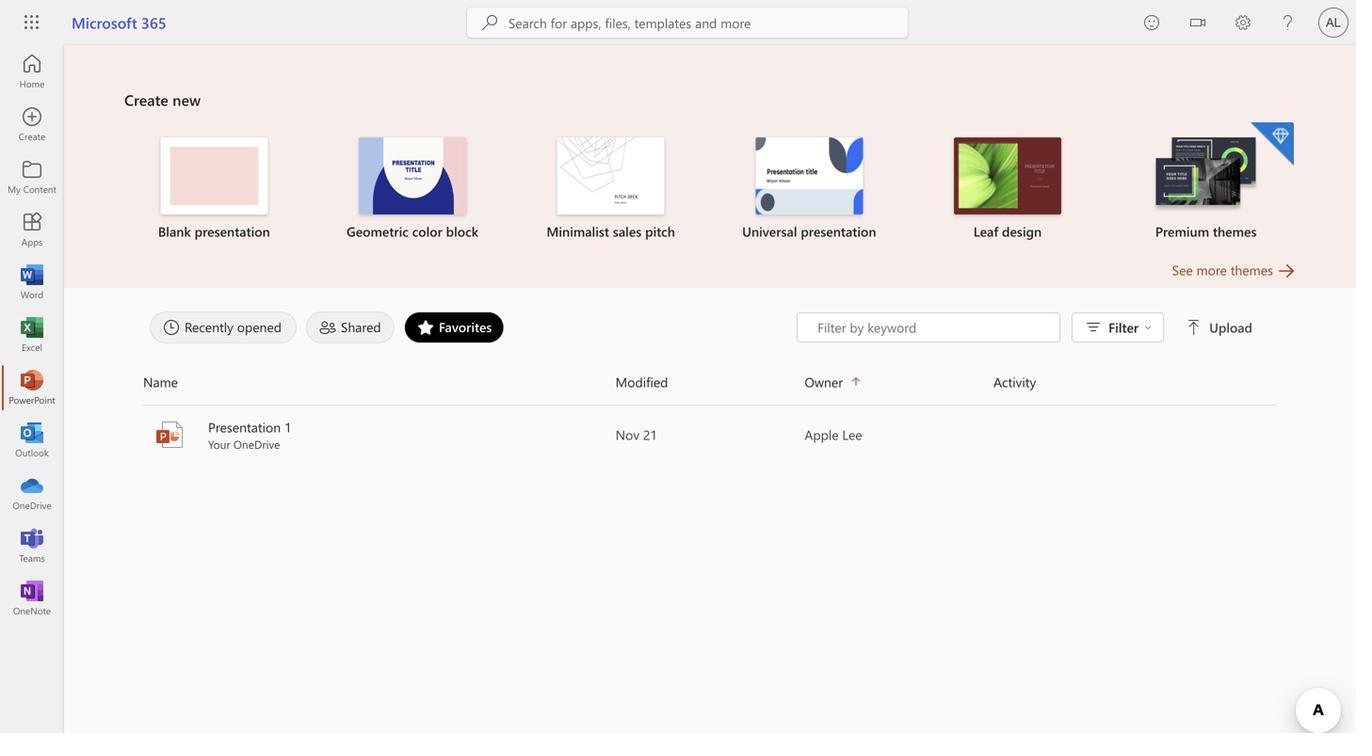 Task type: locate. For each thing, give the bounding box(es) containing it.
outlook image
[[23, 432, 41, 450]]

0 horizontal spatial powerpoint image
[[23, 379, 41, 398]]

create new application
[[0, 45, 1357, 734]]

2 presentation from the left
[[801, 223, 877, 240]]

1 vertical spatial powerpoint image
[[155, 420, 185, 450]]

navigation
[[0, 45, 64, 626]]

0 vertical spatial themes
[[1213, 223, 1257, 240]]

displaying 1 out of 13 files. status
[[797, 313, 1257, 343]]

1
[[285, 419, 292, 436]]

list containing blank presentation
[[124, 121, 1296, 260]]

presentation
[[208, 419, 281, 436]]

None search field
[[467, 8, 908, 38]]

powerpoint image down excel icon on the top left of the page
[[23, 379, 41, 398]]

themes
[[1213, 223, 1257, 240], [1231, 261, 1274, 279]]

presentation right blank
[[195, 223, 270, 240]]

name presentation 1 cell
[[143, 418, 616, 452]]

microsoft
[[72, 12, 137, 33]]

powerpoint image
[[23, 379, 41, 398], [155, 420, 185, 450]]

1 horizontal spatial presentation
[[801, 223, 877, 240]]

favorites element
[[404, 312, 504, 344]]

row containing name
[[143, 367, 1278, 406]]

sales
[[613, 223, 642, 240]]

see more themes button
[[1173, 260, 1296, 281]]

blank presentation element
[[126, 138, 302, 241]]

universal presentation
[[743, 223, 877, 240]]

apps image
[[23, 220, 41, 239]]

home image
[[23, 62, 41, 81]]

tab list
[[145, 307, 797, 349]]

premium themes element
[[1119, 122, 1294, 241]]

themes inside button
[[1231, 261, 1274, 279]]

presentation inside "element"
[[195, 223, 270, 240]]

tab list inside "create new" main content
[[145, 307, 797, 349]]

minimalist sales pitch element
[[523, 138, 699, 241]]

favorites
[[439, 318, 492, 336]]

lee
[[843, 426, 863, 444]]

themes right more on the top right of page
[[1231, 261, 1274, 279]]

onenote image
[[23, 590, 41, 609]]

microsoft 365
[[72, 12, 166, 33]]

0 vertical spatial powerpoint image
[[23, 379, 41, 398]]

block
[[446, 223, 479, 240]]

recently
[[185, 318, 234, 336]]

pitch
[[645, 223, 675, 240]]

themes up see more themes button in the right of the page
[[1213, 223, 1257, 240]]

nov
[[616, 426, 640, 444]]

owner button
[[805, 367, 994, 398]]

premium themes image
[[1153, 138, 1260, 213]]

powerpoint image inside name presentation 1 cell
[[155, 420, 185, 450]]

0 horizontal spatial presentation
[[195, 223, 270, 240]]

1 presentation from the left
[[195, 223, 270, 240]]

minimalist
[[547, 223, 610, 240]]

filter 
[[1109, 319, 1152, 336]]

universal presentation image
[[756, 138, 863, 215]]

row
[[143, 367, 1278, 406]]

premium themes
[[1156, 223, 1257, 240]]

recently opened element
[[150, 312, 297, 344]]

shared
[[341, 318, 381, 336]]

1 horizontal spatial powerpoint image
[[155, 420, 185, 450]]

1 vertical spatial themes
[[1231, 261, 1274, 279]]

your
[[208, 437, 230, 452]]

al
[[1327, 15, 1341, 30]]

blank presentation
[[158, 223, 270, 240]]

recently opened
[[185, 318, 282, 336]]

none search field inside the microsoft 365 banner
[[467, 8, 908, 38]]

design
[[1002, 223, 1042, 240]]

opened
[[237, 318, 282, 336]]

 upload
[[1187, 319, 1253, 336]]

presentation down universal presentation image
[[801, 223, 877, 240]]

leaf design element
[[920, 138, 1096, 241]]


[[1187, 320, 1202, 335]]

presentation
[[195, 223, 270, 240], [801, 223, 877, 240]]

tab list containing recently opened
[[145, 307, 797, 349]]

geometric
[[347, 223, 409, 240]]

Search box. Suggestions appear as you type. search field
[[509, 8, 908, 38]]

recently opened tab
[[145, 312, 301, 344]]

premium templates diamond image
[[1251, 122, 1294, 166]]

modified button
[[616, 367, 805, 398]]

list
[[124, 121, 1296, 260]]

new
[[173, 90, 201, 110]]

row inside "create new" main content
[[143, 367, 1278, 406]]

my content image
[[23, 168, 41, 187]]

owner
[[805, 374, 843, 391]]

create image
[[23, 115, 41, 134]]

powerpoint image left your
[[155, 420, 185, 450]]

apple
[[805, 426, 839, 444]]



Task type: vqa. For each thing, say whether or not it's contained in the screenshot.
Powerpoint image inside name presentation 1 "cell"
yes



Task type: describe. For each thing, give the bounding box(es) containing it.
navigation inside create new "application"
[[0, 45, 64, 626]]

themes inside 'element'
[[1213, 223, 1257, 240]]

favorites tab
[[399, 312, 509, 344]]

al button
[[1311, 0, 1357, 45]]

color
[[412, 223, 443, 240]]

leaf design image
[[954, 138, 1062, 215]]

filter
[[1109, 319, 1139, 336]]

onedrive
[[234, 437, 280, 452]]

more
[[1197, 261, 1227, 279]]

name button
[[143, 367, 616, 398]]

premium
[[1156, 223, 1210, 240]]

activity
[[994, 374, 1037, 391]]

activity, column 4 of 4 column header
[[994, 367, 1278, 398]]

upload
[[1210, 319, 1253, 336]]

excel image
[[23, 326, 41, 345]]

universal presentation element
[[722, 138, 898, 241]]

name
[[143, 374, 178, 391]]

Filter by keyword text field
[[816, 318, 1051, 337]]

create new
[[124, 90, 201, 110]]

shared element
[[306, 312, 395, 344]]

leaf design
[[974, 223, 1042, 240]]

presentation for blank presentation
[[195, 223, 270, 240]]

21
[[643, 426, 658, 444]]

shared tab
[[301, 312, 399, 344]]

365
[[141, 12, 166, 33]]

geometric color block image
[[359, 138, 466, 215]]

presentation 1 your onedrive
[[208, 419, 292, 452]]

modified
[[616, 374, 668, 391]]

create
[[124, 90, 168, 110]]

teams image
[[23, 537, 41, 556]]

universal
[[743, 223, 798, 240]]

see
[[1173, 261, 1193, 279]]

microsoft 365 banner
[[0, 0, 1357, 49]]


[[1145, 324, 1152, 332]]

list inside "create new" main content
[[124, 121, 1296, 260]]

nov 21
[[616, 426, 658, 444]]

word image
[[23, 273, 41, 292]]

apple lee
[[805, 426, 863, 444]]

onedrive image
[[23, 484, 41, 503]]

create new main content
[[64, 45, 1357, 461]]

 button
[[1176, 0, 1221, 49]]

minimalist sales pitch image
[[557, 138, 665, 215]]

blank
[[158, 223, 191, 240]]

minimalist sales pitch
[[547, 223, 675, 240]]

leaf
[[974, 223, 999, 240]]

geometric color block
[[347, 223, 479, 240]]


[[1191, 15, 1206, 30]]

see more themes
[[1173, 261, 1274, 279]]

presentation for universal presentation
[[801, 223, 877, 240]]

geometric color block element
[[325, 138, 501, 241]]



